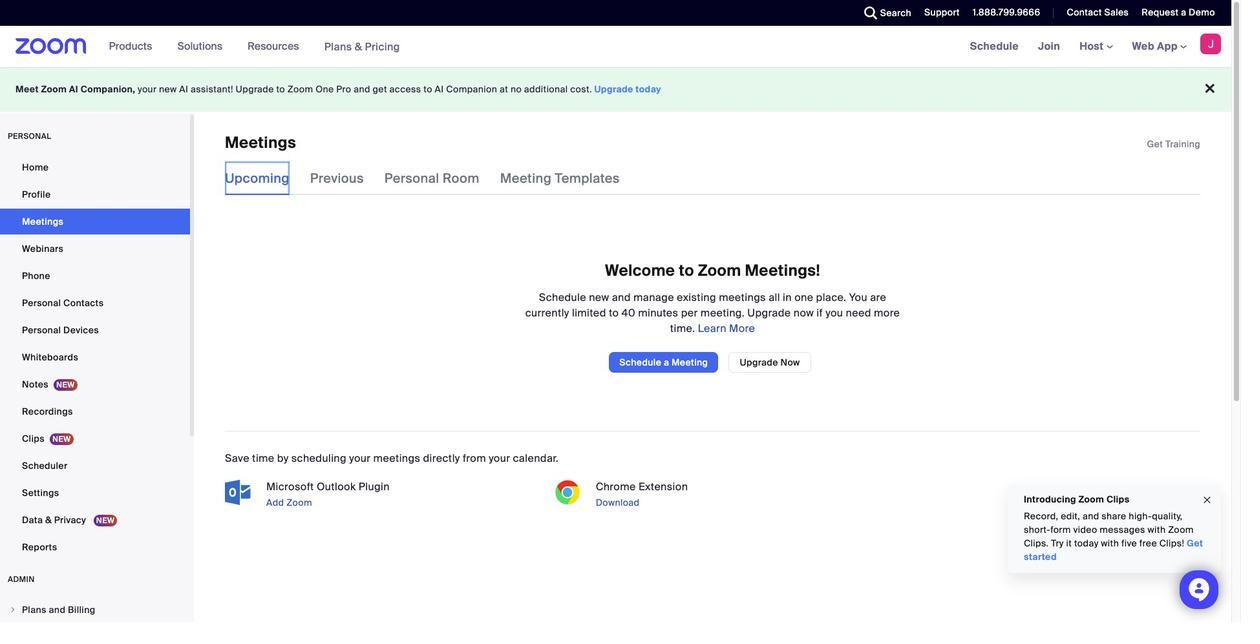 Task type: locate. For each thing, give the bounding box(es) containing it.
existing
[[677, 291, 717, 304]]

webinars link
[[0, 236, 190, 262]]

a inside button
[[664, 357, 670, 368]]

1 horizontal spatial meeting
[[672, 357, 708, 368]]

schedule for schedule new and manage existing meetings all in one place. you are currently limited to 40 minutes per meeting. upgrade now if you need more time.
[[539, 291, 587, 304]]

microsoft
[[266, 480, 314, 494]]

recordings
[[22, 406, 73, 418]]

and left get
[[354, 83, 370, 95]]

personal inside tabs of meeting tab list
[[385, 170, 440, 187]]

today inside meet zoom ai companion, footer
[[636, 83, 662, 95]]

0 horizontal spatial new
[[159, 83, 177, 95]]

ai
[[69, 83, 78, 95], [179, 83, 188, 95], [435, 83, 444, 95]]

0 horizontal spatial clips
[[22, 433, 45, 445]]

your up plugin
[[349, 452, 371, 466]]

your right from
[[489, 452, 510, 466]]

0 vertical spatial meetings
[[719, 291, 766, 304]]

clips link
[[0, 426, 190, 452]]

zoom up existing
[[698, 261, 742, 281]]

1 vertical spatial a
[[664, 357, 670, 368]]

personal inside personal contacts link
[[22, 297, 61, 309]]

zoom inside microsoft outlook plugin add zoom
[[287, 497, 312, 509]]

1 vertical spatial with
[[1102, 538, 1120, 550]]

plans right right image
[[22, 605, 46, 616]]

add
[[266, 497, 284, 509]]

new inside meet zoom ai companion, footer
[[159, 83, 177, 95]]

sales
[[1105, 6, 1129, 18]]

1 vertical spatial &
[[45, 515, 52, 526]]

your inside meet zoom ai companion, footer
[[138, 83, 157, 95]]

upcoming
[[225, 170, 290, 187]]

& for privacy
[[45, 515, 52, 526]]

now
[[781, 357, 800, 368]]

if
[[817, 306, 823, 320]]

0 horizontal spatial ai
[[69, 83, 78, 95]]

schedule up currently
[[539, 291, 587, 304]]

0 horizontal spatial plans
[[22, 605, 46, 616]]

with up free
[[1148, 525, 1166, 536]]

1 vertical spatial meeting
[[672, 357, 708, 368]]

more
[[730, 322, 755, 336]]

meetings inside personal menu menu
[[22, 216, 64, 228]]

to left 40
[[609, 306, 619, 320]]

&
[[355, 40, 362, 53], [45, 515, 52, 526]]

2 vertical spatial personal
[[22, 325, 61, 336]]

form
[[1051, 525, 1071, 536]]

meetings up plugin
[[374, 452, 421, 466]]

personal for personal contacts
[[22, 297, 61, 309]]

schedule down 1.888.799.9666
[[971, 39, 1019, 53]]

1 vertical spatial schedule
[[539, 291, 587, 304]]

scheduling
[[292, 452, 347, 466]]

companion,
[[81, 83, 135, 95]]

notes
[[22, 379, 49, 391]]

minutes
[[638, 306, 679, 320]]

0 horizontal spatial meetings
[[22, 216, 64, 228]]

to
[[276, 83, 285, 95], [424, 83, 433, 95], [679, 261, 694, 281], [609, 306, 619, 320]]

resources button
[[248, 26, 305, 67]]

a down minutes
[[664, 357, 670, 368]]

tabs of meeting tab list
[[225, 162, 641, 196]]

admin
[[8, 575, 35, 585]]

learn more link
[[696, 322, 755, 336]]

clips inside personal menu menu
[[22, 433, 45, 445]]

personal contacts link
[[0, 290, 190, 316]]

0 vertical spatial a
[[1182, 6, 1187, 18]]

personal
[[385, 170, 440, 187], [22, 297, 61, 309], [22, 325, 61, 336]]

get inside get started
[[1187, 538, 1204, 550]]

clips up scheduler
[[22, 433, 45, 445]]

1 horizontal spatial ai
[[179, 83, 188, 95]]

0 vertical spatial schedule
[[971, 39, 1019, 53]]

clips
[[22, 433, 45, 445], [1107, 494, 1130, 506]]

save
[[225, 452, 250, 466]]

one
[[316, 83, 334, 95]]

request a demo
[[1142, 6, 1216, 18]]

with down 'messages'
[[1102, 538, 1120, 550]]

0 horizontal spatial a
[[664, 357, 670, 368]]

0 vertical spatial meetings
[[225, 133, 296, 153]]

contact sales link
[[1058, 0, 1133, 26], [1067, 6, 1129, 18]]

0 vertical spatial &
[[355, 40, 362, 53]]

1.888.799.9666 button
[[964, 0, 1044, 26], [973, 6, 1041, 18]]

meetings up the meeting.
[[719, 291, 766, 304]]

0 vertical spatial personal
[[385, 170, 440, 187]]

your
[[138, 83, 157, 95], [349, 452, 371, 466], [489, 452, 510, 466]]

limited
[[572, 306, 606, 320]]

1 horizontal spatial today
[[1075, 538, 1099, 550]]

upgrade left now
[[740, 357, 779, 368]]

close image
[[1203, 493, 1213, 508]]

& right data
[[45, 515, 52, 526]]

0 vertical spatial meeting
[[500, 170, 552, 187]]

1 horizontal spatial your
[[349, 452, 371, 466]]

plans
[[324, 40, 352, 53], [22, 605, 46, 616]]

schedule inside meetings navigation
[[971, 39, 1019, 53]]

banner
[[0, 26, 1232, 68]]

add zoom link
[[264, 495, 542, 511]]

1 vertical spatial today
[[1075, 538, 1099, 550]]

1 vertical spatial plans
[[22, 605, 46, 616]]

1 vertical spatial get
[[1187, 538, 1204, 550]]

ai left the companion,
[[69, 83, 78, 95]]

upgrade
[[236, 83, 274, 95], [595, 83, 634, 95], [748, 306, 791, 320], [740, 357, 779, 368]]

& left 'pricing'
[[355, 40, 362, 53]]

and left billing
[[49, 605, 66, 616]]

1 horizontal spatial with
[[1148, 525, 1166, 536]]

get left "training"
[[1148, 138, 1164, 150]]

plans & pricing
[[324, 40, 400, 53]]

meeting
[[500, 170, 552, 187], [672, 357, 708, 368]]

0 horizontal spatial &
[[45, 515, 52, 526]]

1.888.799.9666 button up join
[[964, 0, 1044, 26]]

2 horizontal spatial schedule
[[971, 39, 1019, 53]]

meetings link
[[0, 209, 190, 235]]

settings
[[22, 488, 59, 499]]

meeting inside button
[[672, 357, 708, 368]]

it
[[1067, 538, 1072, 550]]

plans inside product information navigation
[[324, 40, 352, 53]]

2 ai from the left
[[179, 83, 188, 95]]

data & privacy link
[[0, 508, 190, 534]]

0 horizontal spatial schedule
[[539, 291, 587, 304]]

web
[[1133, 39, 1155, 53]]

personal left the room
[[385, 170, 440, 187]]

upgrade down product information navigation
[[236, 83, 274, 95]]

by
[[277, 452, 289, 466]]

meetings up upcoming
[[225, 133, 296, 153]]

1 vertical spatial meetings
[[22, 216, 64, 228]]

0 vertical spatial get
[[1148, 138, 1164, 150]]

1 vertical spatial new
[[589, 291, 610, 304]]

meeting templates
[[500, 170, 620, 187]]

1 horizontal spatial get
[[1187, 538, 1204, 550]]

schedule inside button
[[620, 357, 662, 368]]

schedule for schedule
[[971, 39, 1019, 53]]

your right the companion,
[[138, 83, 157, 95]]

profile
[[22, 189, 51, 200]]

schedule down 40
[[620, 357, 662, 368]]

2 vertical spatial schedule
[[620, 357, 662, 368]]

upgrade inside button
[[740, 357, 779, 368]]

search button
[[855, 0, 915, 26]]

1.888.799.9666 button up "schedule" link on the right of page
[[973, 6, 1041, 18]]

new left the assistant!
[[159, 83, 177, 95]]

whiteboards link
[[0, 345, 190, 371]]

1 horizontal spatial schedule
[[620, 357, 662, 368]]

plans and billing
[[22, 605, 95, 616]]

ai left the assistant!
[[179, 83, 188, 95]]

zoom up clips!
[[1169, 525, 1194, 536]]

1 horizontal spatial &
[[355, 40, 362, 53]]

new up limited
[[589, 291, 610, 304]]

& for pricing
[[355, 40, 362, 53]]

plans up meet zoom ai companion, your new ai assistant! upgrade to zoom one pro and get access to ai companion at no additional cost. upgrade today
[[324, 40, 352, 53]]

video
[[1074, 525, 1098, 536]]

schedule link
[[961, 26, 1029, 67]]

0 vertical spatial today
[[636, 83, 662, 95]]

zoom
[[41, 83, 67, 95], [288, 83, 313, 95], [698, 261, 742, 281], [1079, 494, 1105, 506], [287, 497, 312, 509], [1169, 525, 1194, 536]]

1 horizontal spatial a
[[1182, 6, 1187, 18]]

introducing zoom clips
[[1024, 494, 1130, 506]]

meet zoom ai companion, your new ai assistant! upgrade to zoom one pro and get access to ai companion at no additional cost. upgrade today
[[16, 83, 662, 95]]

and up 40
[[612, 291, 631, 304]]

meetings up webinars on the left top of page
[[22, 216, 64, 228]]

1 vertical spatial meetings
[[374, 452, 421, 466]]

zoom right meet
[[41, 83, 67, 95]]

& inside product information navigation
[[355, 40, 362, 53]]

previous
[[310, 170, 364, 187]]

plans inside menu item
[[22, 605, 46, 616]]

personal inside personal devices "link"
[[22, 325, 61, 336]]

need
[[846, 306, 872, 320]]

zoom down microsoft
[[287, 497, 312, 509]]

today
[[636, 83, 662, 95], [1075, 538, 1099, 550]]

search
[[881, 7, 912, 19]]

contacts
[[63, 297, 104, 309]]

& inside personal menu menu
[[45, 515, 52, 526]]

to inside schedule new and manage existing meetings all in one place. you are currently limited to 40 minutes per meeting. upgrade now if you need more time.
[[609, 306, 619, 320]]

get started
[[1024, 538, 1204, 563]]

0 horizontal spatial today
[[636, 83, 662, 95]]

0 vertical spatial new
[[159, 83, 177, 95]]

and inside schedule new and manage existing meetings all in one place. you are currently limited to 40 minutes per meeting. upgrade now if you need more time.
[[612, 291, 631, 304]]

personal menu menu
[[0, 155, 190, 562]]

get
[[1148, 138, 1164, 150], [1187, 538, 1204, 550]]

ai left "companion" at the top left
[[435, 83, 444, 95]]

1 horizontal spatial new
[[589, 291, 610, 304]]

per
[[681, 306, 698, 320]]

welcome
[[605, 261, 675, 281]]

2 horizontal spatial ai
[[435, 83, 444, 95]]

get right clips!
[[1187, 538, 1204, 550]]

1 vertical spatial personal
[[22, 297, 61, 309]]

upgrade now button
[[729, 352, 811, 373]]

to down resources dropdown button
[[276, 83, 285, 95]]

0 horizontal spatial meetings
[[374, 452, 421, 466]]

your for new
[[138, 83, 157, 95]]

and up video
[[1083, 511, 1100, 523]]

0 horizontal spatial meeting
[[500, 170, 552, 187]]

currently
[[526, 306, 570, 320]]

meetings inside schedule new and manage existing meetings all in one place. you are currently limited to 40 minutes per meeting. upgrade now if you need more time.
[[719, 291, 766, 304]]

personal
[[8, 131, 51, 142]]

schedule inside schedule new and manage existing meetings all in one place. you are currently limited to 40 minutes per meeting. upgrade now if you need more time.
[[539, 291, 587, 304]]

2 horizontal spatial your
[[489, 452, 510, 466]]

outlook
[[317, 480, 356, 494]]

0 vertical spatial clips
[[22, 433, 45, 445]]

you
[[826, 306, 844, 320]]

data & privacy
[[22, 515, 88, 526]]

meeting left the templates
[[500, 170, 552, 187]]

download
[[596, 497, 640, 509]]

0 vertical spatial plans
[[324, 40, 352, 53]]

meetings for existing
[[719, 291, 766, 304]]

high-
[[1129, 511, 1153, 523]]

meeting down time.
[[672, 357, 708, 368]]

personal up whiteboards
[[22, 325, 61, 336]]

upgrade now
[[740, 357, 800, 368]]

0 horizontal spatial get
[[1148, 138, 1164, 150]]

1 horizontal spatial plans
[[324, 40, 352, 53]]

upgrade down all
[[748, 306, 791, 320]]

meetings navigation
[[961, 26, 1232, 68]]

clips up share
[[1107, 494, 1130, 506]]

1 vertical spatial clips
[[1107, 494, 1130, 506]]

1 horizontal spatial meetings
[[719, 291, 766, 304]]

0 horizontal spatial your
[[138, 83, 157, 95]]

1 horizontal spatial meetings
[[225, 133, 296, 153]]

personal down phone
[[22, 297, 61, 309]]

a left demo
[[1182, 6, 1187, 18]]

personal devices link
[[0, 318, 190, 343]]

1 horizontal spatial clips
[[1107, 494, 1130, 506]]

upgrade inside schedule new and manage existing meetings all in one place. you are currently limited to 40 minutes per meeting. upgrade now if you need more time.
[[748, 306, 791, 320]]

meeting.
[[701, 306, 745, 320]]

clips.
[[1024, 538, 1049, 550]]

join link
[[1029, 26, 1070, 67]]

scheduler link
[[0, 453, 190, 479]]

personal for personal room
[[385, 170, 440, 187]]



Task type: vqa. For each thing, say whether or not it's contained in the screenshot.
menu item to the bottom
no



Task type: describe. For each thing, give the bounding box(es) containing it.
time
[[252, 452, 275, 466]]

host button
[[1080, 39, 1113, 53]]

meet zoom ai companion, footer
[[0, 67, 1232, 112]]

billing
[[68, 605, 95, 616]]

products button
[[109, 26, 158, 67]]

reports
[[22, 542, 57, 554]]

one
[[795, 291, 814, 304]]

settings link
[[0, 481, 190, 506]]

upgrade today link
[[595, 83, 662, 95]]

access
[[390, 83, 421, 95]]

learn
[[698, 322, 727, 336]]

0 vertical spatial with
[[1148, 525, 1166, 536]]

privacy
[[54, 515, 86, 526]]

chrome
[[596, 480, 636, 494]]

download link
[[593, 495, 871, 511]]

join
[[1039, 39, 1061, 53]]

messages
[[1100, 525, 1146, 536]]

data
[[22, 515, 43, 526]]

try
[[1052, 538, 1064, 550]]

welcome to zoom meetings!
[[605, 261, 821, 281]]

plans for plans & pricing
[[324, 40, 352, 53]]

your for meetings
[[349, 452, 371, 466]]

right image
[[9, 607, 17, 614]]

profile link
[[0, 182, 190, 208]]

get started link
[[1024, 538, 1204, 563]]

support
[[925, 6, 960, 18]]

meetings for your
[[374, 452, 421, 466]]

pro
[[337, 83, 351, 95]]

and inside meet zoom ai companion, footer
[[354, 83, 370, 95]]

place.
[[817, 291, 847, 304]]

webinars
[[22, 243, 64, 255]]

product information navigation
[[99, 26, 410, 68]]

and inside record, edit, and share high-quality, short-form video messages with zoom clips. try it today with five free clips!
[[1083, 511, 1100, 523]]

meeting inside tab list
[[500, 170, 552, 187]]

contact
[[1067, 6, 1103, 18]]

phone
[[22, 270, 50, 282]]

home link
[[0, 155, 190, 180]]

home
[[22, 162, 49, 173]]

to up existing
[[679, 261, 694, 281]]

schedule for schedule a meeting
[[620, 357, 662, 368]]

host
[[1080, 39, 1107, 53]]

share
[[1102, 511, 1127, 523]]

edit,
[[1061, 511, 1081, 523]]

started
[[1024, 552, 1057, 563]]

new inside schedule new and manage existing meetings all in one place. you are currently limited to 40 minutes per meeting. upgrade now if you need more time.
[[589, 291, 610, 304]]

a for request
[[1182, 6, 1187, 18]]

pricing
[[365, 40, 400, 53]]

zoom inside record, edit, and share high-quality, short-form video messages with zoom clips. try it today with five free clips!
[[1169, 525, 1194, 536]]

you
[[850, 291, 868, 304]]

companion
[[446, 83, 497, 95]]

personal room
[[385, 170, 480, 187]]

training
[[1166, 138, 1201, 150]]

now
[[794, 306, 814, 320]]

clips!
[[1160, 538, 1185, 550]]

upgrade right cost.
[[595, 83, 634, 95]]

short-
[[1024, 525, 1051, 536]]

recordings link
[[0, 399, 190, 425]]

directly
[[423, 452, 460, 466]]

from
[[463, 452, 486, 466]]

and inside menu item
[[49, 605, 66, 616]]

get for get started
[[1187, 538, 1204, 550]]

assistant!
[[191, 83, 233, 95]]

schedule a meeting
[[620, 357, 708, 368]]

zoom logo image
[[16, 38, 86, 54]]

record,
[[1024, 511, 1059, 523]]

banner containing products
[[0, 26, 1232, 68]]

0 horizontal spatial with
[[1102, 538, 1120, 550]]

scheduler
[[22, 460, 68, 472]]

plans for plans and billing
[[22, 605, 46, 616]]

to right access
[[424, 83, 433, 95]]

time.
[[671, 322, 696, 336]]

cost.
[[571, 83, 592, 95]]

notes link
[[0, 372, 190, 398]]

personal contacts
[[22, 297, 104, 309]]

free
[[1140, 538, 1158, 550]]

zoom up edit, at the right of page
[[1079, 494, 1105, 506]]

plugin
[[359, 480, 390, 494]]

personal for personal devices
[[22, 325, 61, 336]]

1 ai from the left
[[69, 83, 78, 95]]

contact sales
[[1067, 6, 1129, 18]]

profile picture image
[[1201, 34, 1222, 54]]

get for get training
[[1148, 138, 1164, 150]]

get training link
[[1148, 138, 1201, 150]]

introducing
[[1024, 494, 1077, 506]]

more
[[874, 306, 900, 320]]

demo
[[1189, 6, 1216, 18]]

zoom left one
[[288, 83, 313, 95]]

templates
[[555, 170, 620, 187]]

five
[[1122, 538, 1138, 550]]

plans and billing menu item
[[0, 598, 190, 623]]

today inside record, edit, and share high-quality, short-form video messages with zoom clips. try it today with five free clips!
[[1075, 538, 1099, 550]]

schedule a meeting button
[[609, 352, 719, 373]]

microsoft outlook plugin add zoom
[[266, 480, 390, 509]]

meetings!
[[745, 261, 821, 281]]

3 ai from the left
[[435, 83, 444, 95]]

devices
[[63, 325, 99, 336]]

40
[[622, 306, 636, 320]]

a for schedule
[[664, 357, 670, 368]]

in
[[783, 291, 792, 304]]

room
[[443, 170, 480, 187]]

save time by scheduling your meetings directly from your calendar.
[[225, 452, 559, 466]]

quality,
[[1153, 511, 1183, 523]]



